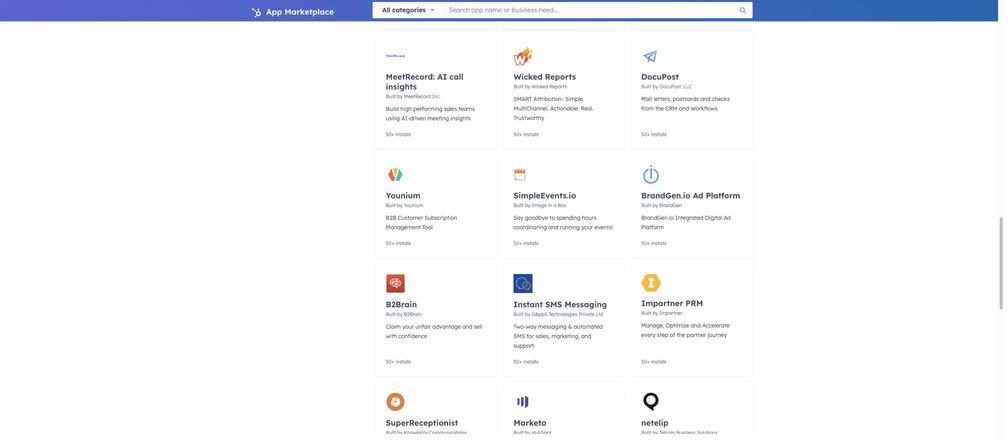 Task type: describe. For each thing, give the bounding box(es) containing it.
claim your unfair advantage and sell with confidence
[[386, 323, 482, 340]]

marketing,
[[552, 333, 580, 340]]

prm
[[686, 298, 703, 308]]

superreceptionist
[[386, 418, 458, 428]]

manage, optimize and accelerate every step of the partner journey
[[642, 322, 730, 339]]

50 + installs for docupost
[[642, 131, 667, 137]]

50 + installs for brandgen.io ad platform
[[642, 240, 667, 246]]

built inside docupost built by docupost, llc
[[642, 84, 652, 89]]

for
[[527, 333, 534, 340]]

box
[[558, 202, 566, 208]]

installs for impartner
[[651, 359, 667, 365]]

by inside wicked reports built by wicked reports
[[525, 84, 531, 89]]

categories
[[392, 6, 426, 14]]

teams
[[459, 105, 475, 112]]

all categories button
[[373, 2, 444, 18]]

all
[[382, 6, 390, 14]]

advantage
[[432, 323, 461, 330]]

netelip
[[642, 418, 669, 428]]

built inside instant sms messaging built by oapps technologies private ltd
[[514, 311, 524, 317]]

meetrecord: ai call insights built by meetrecord inc.
[[386, 72, 464, 99]]

0 vertical spatial b2brain
[[386, 299, 417, 309]]

1 vertical spatial younium
[[404, 202, 423, 208]]

50 for impartner
[[642, 359, 647, 365]]

hours
[[582, 214, 597, 221]]

checks
[[712, 95, 730, 103]]

50 + installs for b2brain
[[386, 359, 411, 365]]

by inside impartner prm built by impartner
[[653, 310, 658, 316]]

high
[[401, 105, 412, 112]]

the inside manage, optimize and accelerate every step of the partner journey
[[677, 331, 685, 339]]

events!
[[595, 224, 613, 231]]

step
[[657, 331, 669, 339]]

brandgen
[[660, 202, 682, 208]]

installs for simpleevents.io
[[524, 240, 539, 246]]

50 for docupost
[[642, 131, 647, 137]]

50 + installs for wicked reports
[[514, 131, 539, 137]]

installs for b2brain
[[396, 359, 411, 365]]

built inside younium built by younium
[[386, 202, 396, 208]]

+ for wicked
[[519, 131, 522, 137]]

50 for brandgen.io
[[642, 240, 647, 246]]

support.
[[514, 342, 535, 349]]

mail
[[642, 95, 652, 103]]

superreceptionist link
[[376, 382, 497, 434]]

by inside docupost built by docupost, llc
[[653, 84, 658, 89]]

messaging
[[565, 299, 607, 309]]

50 + installs for simpleevents.io
[[514, 240, 539, 246]]

simple.
[[566, 95, 584, 103]]

coordinating
[[514, 224, 547, 231]]

50 for younium
[[386, 240, 392, 246]]

ad inside brandgen.io integrated digital ad platform
[[724, 214, 731, 221]]

platform inside brandgen.io integrated digital ad platform
[[642, 224, 664, 231]]

digital
[[705, 214, 722, 221]]

marketo link
[[503, 382, 625, 434]]

private
[[579, 311, 595, 317]]

installs for brandgen.io
[[651, 240, 667, 246]]

50 + installs for impartner prm
[[642, 359, 667, 365]]

built inside wicked reports built by wicked reports
[[514, 84, 524, 89]]

by inside simpleevents.io built by image in a box
[[525, 202, 531, 208]]

simpleevents.io
[[514, 190, 576, 200]]

inc.
[[432, 93, 441, 99]]

of
[[670, 331, 675, 339]]

postcards
[[673, 95, 699, 103]]

running
[[560, 224, 580, 231]]

real.
[[581, 105, 594, 112]]

netelip link
[[631, 382, 753, 434]]

+ for meetrecord:
[[392, 131, 394, 137]]

built inside meetrecord: ai call insights built by meetrecord inc.
[[386, 93, 396, 99]]

insights inside meetrecord: ai call insights built by meetrecord inc.
[[386, 82, 417, 91]]

a
[[554, 202, 557, 208]]

meetrecord:
[[386, 72, 435, 82]]

your inside say goodbye to spending hours coordinating and running your events!
[[582, 224, 593, 231]]

multichannel.
[[514, 105, 549, 112]]

the inside mail letters, postcards and checks from the crm and workflows
[[656, 105, 664, 112]]

mail letters, postcards and checks from the crm and workflows
[[642, 95, 730, 112]]

from
[[642, 105, 654, 112]]

meeting
[[428, 115, 449, 122]]

meetrecord
[[404, 93, 431, 99]]

app
[[266, 7, 282, 17]]

using
[[386, 115, 400, 122]]

instant
[[514, 299, 543, 309]]

workflows
[[691, 105, 718, 112]]

customer
[[398, 214, 423, 221]]

attribution-
[[534, 95, 564, 103]]

and down postcards
[[679, 105, 689, 112]]

built inside simpleevents.io built by image in a box
[[514, 202, 524, 208]]

+ for docupost
[[647, 131, 650, 137]]

performing
[[413, 105, 443, 112]]

integrated
[[675, 214, 704, 221]]

crm
[[665, 105, 678, 112]]

confidence
[[398, 333, 427, 340]]

technologies
[[549, 311, 578, 317]]

marketplace
[[285, 7, 334, 17]]

journey
[[708, 331, 727, 339]]

+ for younium
[[392, 240, 394, 246]]

1 vertical spatial wicked
[[532, 84, 548, 89]]

brandgen.io for integrated
[[642, 214, 674, 221]]

trustworthy
[[514, 114, 544, 122]]

b2brain built by b2brain
[[386, 299, 422, 317]]

unfair
[[416, 323, 431, 330]]



Task type: locate. For each thing, give the bounding box(es) containing it.
installs for instant
[[524, 359, 539, 365]]

insights inside build high performing sales teams using ai-driven meeting insights
[[451, 115, 471, 122]]

built inside impartner prm built by impartner
[[642, 310, 652, 316]]

wicked
[[514, 72, 543, 82], [532, 84, 548, 89]]

impartner prm built by impartner
[[642, 298, 703, 316]]

0 horizontal spatial the
[[656, 105, 664, 112]]

b2brain up unfair
[[404, 311, 422, 317]]

with
[[386, 333, 397, 340]]

by left image
[[525, 202, 531, 208]]

+ for b2brain
[[392, 359, 394, 365]]

ad
[[693, 190, 704, 200], [724, 214, 731, 221]]

simpleevents.io built by image in a box
[[514, 190, 576, 208]]

your down hours on the right of the page
[[582, 224, 593, 231]]

and down to
[[549, 224, 559, 231]]

50 for b2brain
[[386, 359, 392, 365]]

0 horizontal spatial sms
[[514, 333, 525, 340]]

by inside the 'b2brain built by b2brain'
[[397, 311, 403, 317]]

and up the workflows
[[701, 95, 711, 103]]

1 vertical spatial brandgen.io
[[642, 214, 674, 221]]

50 for simpleevents.io
[[514, 240, 519, 246]]

sales,
[[536, 333, 550, 340]]

ltd
[[596, 311, 603, 317]]

1 horizontal spatial platform
[[706, 190, 740, 200]]

sms
[[545, 299, 562, 309], [514, 333, 525, 340]]

built up two-
[[514, 311, 524, 317]]

two-way messaging & automated sms for sales, marketing, and support.
[[514, 323, 603, 349]]

by up the high
[[397, 93, 403, 99]]

to
[[550, 214, 555, 221]]

and down automated
[[581, 333, 591, 340]]

by down docupost
[[653, 84, 658, 89]]

insights up 'meetrecord'
[[386, 82, 417, 91]]

1 horizontal spatial sms
[[545, 299, 562, 309]]

1 vertical spatial ad
[[724, 214, 731, 221]]

ad up integrated
[[693, 190, 704, 200]]

50 + installs for meetrecord: ai call insights
[[386, 131, 411, 137]]

0 vertical spatial the
[[656, 105, 664, 112]]

wicked reports built by wicked reports
[[514, 72, 576, 89]]

2 brandgen.io from the top
[[642, 214, 674, 221]]

by inside meetrecord: ai call insights built by meetrecord inc.
[[397, 93, 403, 99]]

in
[[548, 202, 552, 208]]

impartner up optimize
[[660, 310, 683, 316]]

sms up technologies
[[545, 299, 562, 309]]

spending
[[557, 214, 581, 221]]

goodbye
[[525, 214, 548, 221]]

impartner up manage,
[[642, 298, 683, 308]]

and up partner
[[691, 322, 701, 329]]

your
[[582, 224, 593, 231], [402, 323, 414, 330]]

llc
[[684, 84, 692, 89]]

0 vertical spatial wicked
[[514, 72, 543, 82]]

and left sell
[[463, 323, 473, 330]]

letters,
[[654, 95, 672, 103]]

two-
[[514, 323, 526, 330]]

brandgen.io inside brandgen.io integrated digital ad platform
[[642, 214, 674, 221]]

built up say
[[514, 202, 524, 208]]

and inside the claim your unfair advantage and sell with confidence
[[463, 323, 473, 330]]

smart attribution- simple. multichannel. actionable. real. trustworthy
[[514, 95, 594, 122]]

+ for instant
[[519, 359, 522, 365]]

50 + installs for younium
[[386, 240, 411, 246]]

wicked up attribution-
[[532, 84, 548, 89]]

the right of
[[677, 331, 685, 339]]

50 for wicked
[[514, 131, 519, 137]]

built up smart
[[514, 84, 524, 89]]

built inside brandgen.io ad platform built by brandgen
[[642, 202, 652, 208]]

younium built by younium
[[386, 190, 423, 208]]

1 vertical spatial insights
[[451, 115, 471, 122]]

actionable.
[[550, 105, 579, 112]]

say goodbye to spending hours coordinating and running your events!
[[514, 214, 613, 231]]

all categories
[[382, 6, 426, 14]]

insights down teams
[[451, 115, 471, 122]]

by
[[653, 84, 658, 89], [525, 84, 531, 89], [397, 93, 403, 99], [397, 202, 403, 208], [525, 202, 531, 208], [653, 202, 658, 208], [653, 310, 658, 316], [397, 311, 403, 317], [525, 311, 531, 317]]

0 vertical spatial reports
[[545, 72, 576, 82]]

driven
[[410, 115, 426, 122]]

and inside manage, optimize and accelerate every step of the partner journey
[[691, 322, 701, 329]]

automated
[[574, 323, 603, 330]]

brandgen.io ad platform built by brandgen
[[642, 190, 740, 208]]

your inside the claim your unfair advantage and sell with confidence
[[402, 323, 414, 330]]

built inside the 'b2brain built by b2brain'
[[386, 311, 396, 317]]

by left brandgen
[[653, 202, 658, 208]]

wicked up smart
[[514, 72, 543, 82]]

1 brandgen.io from the top
[[642, 190, 691, 200]]

brandgen.io inside brandgen.io ad platform built by brandgen
[[642, 190, 691, 200]]

+ for simpleevents.io
[[519, 240, 522, 246]]

impartner
[[642, 298, 683, 308], [660, 310, 683, 316]]

0 vertical spatial impartner
[[642, 298, 683, 308]]

installs for docupost
[[651, 131, 667, 137]]

and
[[701, 95, 711, 103], [679, 105, 689, 112], [549, 224, 559, 231], [691, 322, 701, 329], [463, 323, 473, 330], [581, 333, 591, 340]]

1 vertical spatial reports
[[550, 84, 567, 89]]

0 vertical spatial brandgen.io
[[642, 190, 691, 200]]

1 horizontal spatial your
[[582, 224, 593, 231]]

0 vertical spatial sms
[[545, 299, 562, 309]]

sales
[[444, 105, 457, 112]]

sms down two-
[[514, 333, 525, 340]]

50 for instant
[[514, 359, 519, 365]]

call
[[450, 72, 464, 82]]

subscription
[[425, 214, 457, 221]]

claim
[[386, 323, 401, 330]]

brandgen.io up brandgen
[[642, 190, 691, 200]]

built up b2b
[[386, 202, 396, 208]]

docupost
[[642, 72, 679, 82]]

by up claim
[[397, 311, 403, 317]]

1 vertical spatial the
[[677, 331, 685, 339]]

built up claim
[[386, 311, 396, 317]]

brandgen.io for ad
[[642, 190, 691, 200]]

platform up digital
[[706, 190, 740, 200]]

docupost built by docupost, llc
[[642, 72, 692, 89]]

by inside instant sms messaging built by oapps technologies private ltd
[[525, 311, 531, 317]]

instant sms messaging built by oapps technologies private ltd
[[514, 299, 607, 317]]

messaging
[[538, 323, 567, 330]]

b2b customer subscription management tool
[[386, 214, 457, 231]]

accelerate
[[703, 322, 730, 329]]

by down instant
[[525, 311, 531, 317]]

installs for wicked
[[524, 131, 539, 137]]

0 vertical spatial insights
[[386, 82, 417, 91]]

reports
[[545, 72, 576, 82], [550, 84, 567, 89]]

installs for meetrecord:
[[396, 131, 411, 137]]

1 horizontal spatial the
[[677, 331, 685, 339]]

smart
[[514, 95, 532, 103]]

image
[[532, 202, 547, 208]]

oapps
[[532, 311, 548, 317]]

built up manage,
[[642, 310, 652, 316]]

say
[[514, 214, 524, 221]]

Search app name or business need... search field
[[445, 2, 753, 18]]

ai
[[437, 72, 447, 82]]

0 horizontal spatial ad
[[693, 190, 704, 200]]

by up smart
[[525, 84, 531, 89]]

0 horizontal spatial your
[[402, 323, 414, 330]]

by up manage,
[[653, 310, 658, 316]]

brandgen.io down brandgen
[[642, 214, 674, 221]]

by up customer
[[397, 202, 403, 208]]

1 horizontal spatial ad
[[724, 214, 731, 221]]

1 vertical spatial b2brain
[[404, 311, 422, 317]]

optimize
[[666, 322, 689, 329]]

built up mail
[[642, 84, 652, 89]]

50 + installs for instant sms messaging
[[514, 359, 539, 365]]

platform inside brandgen.io ad platform built by brandgen
[[706, 190, 740, 200]]

the down letters,
[[656, 105, 664, 112]]

1 vertical spatial sms
[[514, 333, 525, 340]]

installs
[[396, 13, 411, 19], [524, 13, 539, 19], [651, 13, 667, 19], [396, 131, 411, 137], [524, 131, 539, 137], [651, 131, 667, 137], [396, 240, 411, 246], [524, 240, 539, 246], [651, 240, 667, 246], [396, 359, 411, 365], [524, 359, 539, 365], [651, 359, 667, 365]]

+ for impartner
[[647, 359, 650, 365]]

0 vertical spatial your
[[582, 224, 593, 231]]

platform down brandgen
[[642, 224, 664, 231]]

1 vertical spatial impartner
[[660, 310, 683, 316]]

b2b
[[386, 214, 396, 221]]

1 vertical spatial your
[[402, 323, 414, 330]]

0 horizontal spatial insights
[[386, 82, 417, 91]]

brandgen.io integrated digital ad platform
[[642, 214, 731, 231]]

sms inside two-way messaging & automated sms for sales, marketing, and support.
[[514, 333, 525, 340]]

every
[[642, 331, 656, 339]]

50 + installs
[[386, 13, 411, 19], [514, 13, 539, 19], [642, 13, 667, 19], [386, 131, 411, 137], [514, 131, 539, 137], [642, 131, 667, 137], [386, 240, 411, 246], [514, 240, 539, 246], [642, 240, 667, 246], [386, 359, 411, 365], [514, 359, 539, 365], [642, 359, 667, 365]]

and inside say goodbye to spending hours coordinating and running your events!
[[549, 224, 559, 231]]

insights
[[386, 82, 417, 91], [451, 115, 471, 122]]

&
[[568, 323, 572, 330]]

ad inside brandgen.io ad platform built by brandgen
[[693, 190, 704, 200]]

built up 'build'
[[386, 93, 396, 99]]

+
[[392, 13, 394, 19], [519, 13, 522, 19], [647, 13, 650, 19], [392, 131, 394, 137], [519, 131, 522, 137], [647, 131, 650, 137], [392, 240, 394, 246], [519, 240, 522, 246], [647, 240, 650, 246], [392, 359, 394, 365], [519, 359, 522, 365], [647, 359, 650, 365]]

0 vertical spatial younium
[[386, 190, 421, 200]]

0 vertical spatial ad
[[693, 190, 704, 200]]

1 vertical spatial platform
[[642, 224, 664, 231]]

1 horizontal spatial insights
[[451, 115, 471, 122]]

0 horizontal spatial platform
[[642, 224, 664, 231]]

sell
[[474, 323, 482, 330]]

way
[[526, 323, 537, 330]]

ai-
[[402, 115, 410, 122]]

and inside two-way messaging & automated sms for sales, marketing, and support.
[[581, 333, 591, 340]]

partner
[[687, 331, 706, 339]]

installs for younium
[[396, 240, 411, 246]]

built left brandgen
[[642, 202, 652, 208]]

your up confidence
[[402, 323, 414, 330]]

ad right digital
[[724, 214, 731, 221]]

0 vertical spatial platform
[[706, 190, 740, 200]]

younium
[[386, 190, 421, 200], [404, 202, 423, 208]]

platform
[[706, 190, 740, 200], [642, 224, 664, 231]]

docupost,
[[660, 84, 682, 89]]

built
[[642, 84, 652, 89], [514, 84, 524, 89], [386, 93, 396, 99], [386, 202, 396, 208], [514, 202, 524, 208], [642, 202, 652, 208], [642, 310, 652, 316], [386, 311, 396, 317], [514, 311, 524, 317]]

tool
[[422, 224, 433, 231]]

manage,
[[642, 322, 664, 329]]

build
[[386, 105, 399, 112]]

sms inside instant sms messaging built by oapps technologies private ltd
[[545, 299, 562, 309]]

50 for meetrecord:
[[386, 131, 392, 137]]

+ for brandgen.io
[[647, 240, 650, 246]]

app marketplace
[[266, 7, 334, 17]]

by inside younium built by younium
[[397, 202, 403, 208]]

the
[[656, 105, 664, 112], [677, 331, 685, 339]]

management
[[386, 224, 421, 231]]

b2brain up claim
[[386, 299, 417, 309]]

build high performing sales teams using ai-driven meeting insights
[[386, 105, 475, 122]]

by inside brandgen.io ad platform built by brandgen
[[653, 202, 658, 208]]



Task type: vqa. For each thing, say whether or not it's contained in the screenshot.


